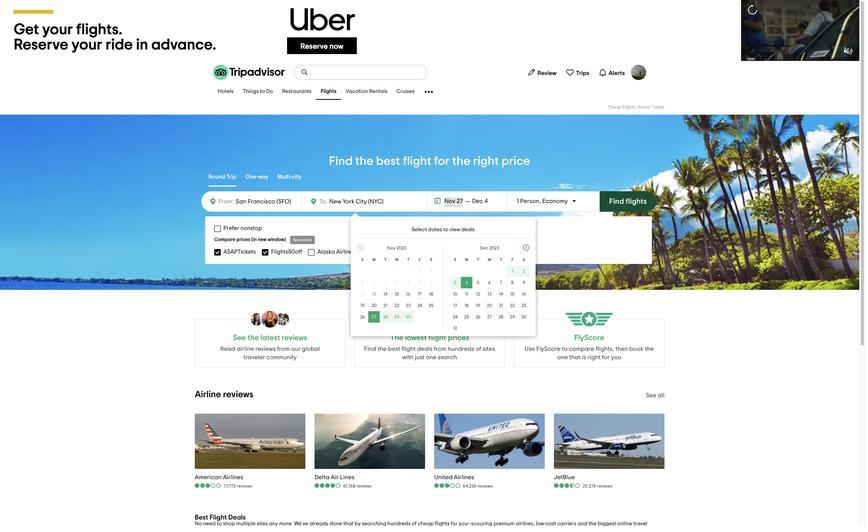 Task type: describe. For each thing, give the bounding box(es) containing it.
1 23 from the left
[[406, 304, 411, 308]]

multi-
[[278, 174, 292, 180]]

deals
[[228, 515, 246, 522]]

nonstop
[[241, 226, 262, 231]]

select for select all
[[469, 249, 486, 255]]

alerts link
[[595, 65, 628, 80]]

0 horizontal spatial 18
[[429, 292, 433, 297]]

1 vertical spatial airline
[[195, 390, 221, 400]]

multi-city
[[278, 174, 301, 180]]

w for dec
[[488, 258, 491, 262]]

the inside use flyscore to compare flights, then book the one that is right for you
[[645, 346, 654, 352]]

traveler community
[[243, 355, 297, 361]]

0 vertical spatial 17
[[418, 292, 422, 297]]

united
[[434, 475, 453, 481]]

0 vertical spatial 24
[[417, 304, 422, 308]]

read
[[220, 346, 235, 352]]

then
[[616, 346, 628, 352]]

0 horizontal spatial 11
[[430, 281, 433, 285]]

delta
[[315, 475, 330, 481]]

to for use flyscore to compare flights, then book the one that is right for you
[[562, 346, 568, 352]]

global
[[302, 346, 320, 352]]

ladybug
[[433, 249, 457, 255]]

things
[[243, 89, 259, 94]]

2 14 from the left
[[499, 292, 503, 297]]

american airlines link
[[195, 474, 252, 481]]

review
[[538, 70, 557, 76]]

compare
[[569, 346, 594, 352]]

dec for dec 2023
[[480, 246, 488, 251]]

2 8 from the left
[[511, 281, 514, 285]]

compare
[[214, 238, 235, 242]]

54,236 reviews link
[[434, 483, 493, 490]]

see the latest reviews
[[233, 334, 307, 342]]

0 vertical spatial flyscore
[[574, 334, 604, 342]]

4 s from the left
[[523, 258, 525, 262]]

find for find the best flight for the right price
[[329, 155, 353, 167]]

dates
[[428, 227, 442, 233]]

with
[[402, 355, 414, 361]]

do
[[266, 89, 273, 94]]

one-
[[245, 174, 258, 180]]

way
[[258, 174, 268, 180]]

2 20 from the left
[[487, 304, 492, 308]]

flights50off
[[271, 249, 302, 255]]

0 vertical spatial right
[[473, 155, 499, 167]]

jetblue link
[[554, 474, 612, 481]]

our
[[291, 346, 301, 352]]

2 15 from the left
[[510, 292, 514, 297]]

airlines for united airlines
[[454, 475, 474, 481]]

person
[[520, 198, 539, 204]]

right inside use flyscore to compare flights, then book the one that is right for you
[[588, 355, 601, 361]]

2 19 from the left
[[476, 304, 480, 308]]

round trip
[[209, 174, 236, 180]]

the for see the latest reviews
[[248, 334, 259, 342]]

deals for flight
[[417, 346, 433, 352]]

s m t w t f s for dec
[[454, 258, 525, 262]]

61,768 reviews
[[343, 484, 372, 489]]

-
[[636, 105, 637, 109]]

one search
[[426, 355, 457, 361]]

1 horizontal spatial 25
[[464, 315, 469, 320]]

(in
[[251, 238, 257, 242]]

2 22 from the left
[[510, 304, 515, 308]]

1 19 from the left
[[360, 304, 365, 308]]

2 5 from the left
[[477, 281, 479, 285]]

1 29 from the left
[[394, 315, 399, 320]]

dec 4
[[472, 198, 488, 204]]

things to do
[[243, 89, 273, 94]]

,
[[539, 198, 541, 204]]

20,276 reviews
[[583, 484, 612, 489]]

2 7 from the left
[[500, 281, 502, 285]]

flights
[[626, 198, 647, 206]]

54,236 reviews
[[463, 484, 493, 489]]

1 16 from the left
[[406, 292, 411, 297]]

tickets
[[651, 105, 665, 109]]

1 t from the left
[[384, 258, 387, 262]]

2 6 from the left
[[488, 281, 491, 285]]

0 horizontal spatial 1
[[396, 269, 398, 274]]

54,236
[[463, 484, 477, 489]]

reviews for 54,236 reviews
[[478, 484, 493, 489]]

window)
[[268, 238, 286, 242]]

best
[[195, 515, 208, 522]]

2023 for nov 2023
[[397, 246, 407, 251]]

restaurants link
[[278, 84, 316, 100]]

restaurants
[[282, 89, 312, 94]]

2 t from the left
[[407, 258, 409, 262]]

flights link
[[316, 84, 341, 100]]

sponsored
[[293, 238, 312, 242]]

compare prices (in new window)
[[214, 238, 286, 242]]

1 15 from the left
[[395, 292, 399, 297]]

1 vertical spatial 24
[[453, 315, 458, 320]]

for
[[434, 155, 450, 167]]

trip
[[226, 174, 236, 180]]

2 30 from the left
[[521, 315, 526, 320]]

77,772
[[223, 484, 236, 489]]

airline
[[237, 346, 254, 352]]

new
[[258, 238, 267, 242]]

delta air lines link
[[315, 474, 372, 481]]

2 28 from the left
[[499, 315, 503, 320]]

4 t from the left
[[500, 258, 502, 262]]

2 vertical spatial 4
[[465, 281, 468, 285]]

round
[[209, 174, 225, 180]]

1 30 from the left
[[406, 315, 411, 320]]

all for see all
[[658, 393, 665, 399]]

3 s from the left
[[454, 258, 456, 262]]

read airline reviews from our global traveler community
[[220, 346, 320, 361]]

cruises link
[[392, 84, 419, 100]]

reviews inside read airline reviews from our global traveler community
[[255, 346, 276, 352]]

1 26 from the left
[[360, 315, 365, 320]]

profile picture image
[[631, 65, 646, 80]]

hotels link
[[213, 84, 238, 100]]

3.5 of 5 bubbles image
[[554, 484, 581, 489]]

0 vertical spatial 3
[[419, 269, 421, 274]]

1 horizontal spatial 17
[[453, 304, 457, 308]]

m for nov 2023
[[373, 258, 376, 262]]

hundreds
[[448, 346, 474, 352]]

lowest
[[405, 334, 427, 342]]

2 29 from the left
[[510, 315, 515, 320]]

american airlines
[[195, 475, 243, 481]]

1 s from the left
[[362, 258, 364, 262]]

united airlines
[[434, 475, 474, 481]]

77,772 reviews link
[[195, 483, 252, 490]]

best for for
[[376, 155, 400, 167]]

20,276 reviews link
[[554, 483, 612, 490]]

book
[[629, 346, 644, 352]]

trips
[[576, 70, 589, 76]]

reviews for airline reviews
[[223, 390, 253, 400]]

f for dec 2023
[[511, 258, 513, 262]]

3 t from the left
[[477, 258, 479, 262]]

alerts
[[609, 70, 625, 76]]

1 horizontal spatial airline
[[638, 105, 650, 109]]

trips link
[[563, 65, 592, 80]]

airline reviews
[[195, 390, 253, 400]]

1 12 from the left
[[361, 292, 365, 297]]

lines
[[340, 475, 354, 481]]

1 20 from the left
[[371, 304, 377, 308]]

1 13 from the left
[[372, 292, 376, 297]]

alaska airlines
[[317, 249, 355, 255]]

vacation
[[346, 89, 368, 94]]

all for select all
[[488, 249, 494, 255]]

2 horizontal spatial 1
[[517, 198, 519, 204]]

2 s from the left
[[430, 258, 432, 262]]

price
[[502, 155, 530, 167]]

1 horizontal spatial 18
[[465, 304, 469, 308]]

dec for dec 4
[[472, 198, 483, 204]]

From where? text field
[[234, 196, 297, 207]]

american
[[195, 475, 222, 481]]

nov for nov 27
[[444, 198, 455, 204]]

reviews for 77,772 reviews
[[237, 484, 252, 489]]

1 14 from the left
[[383, 292, 387, 297]]

tripadvisor image
[[213, 65, 285, 80]]

find the best flight for the right price
[[329, 155, 530, 167]]

flight for for
[[403, 155, 431, 167]]

reviews for 20,276 reviews
[[597, 484, 612, 489]]

31
[[453, 326, 457, 331]]

2 13 from the left
[[488, 292, 492, 297]]

2 2 from the left
[[523, 269, 525, 274]]



Task type: vqa. For each thing, say whether or not it's contained in the screenshot.


Task type: locate. For each thing, give the bounding box(es) containing it.
1 horizontal spatial 20
[[487, 304, 492, 308]]

m down unpublishedflight
[[373, 258, 376, 262]]

To where? text field
[[327, 197, 397, 207]]

8
[[396, 281, 398, 285], [511, 281, 514, 285]]

0 horizontal spatial 19
[[360, 304, 365, 308]]

include nearby airports
[[442, 226, 504, 231]]

0 vertical spatial nov
[[444, 198, 455, 204]]

the inside find the best flight deals from hundreds of sites with just one search
[[378, 346, 387, 352]]

to:
[[319, 199, 327, 205]]

2 16 from the left
[[522, 292, 526, 297]]

0 vertical spatial flights
[[321, 89, 337, 94]]

flight up with
[[402, 346, 416, 352]]

find inside find the best flight deals from hundreds of sites with just one search
[[364, 346, 376, 352]]

0 horizontal spatial 15
[[395, 292, 399, 297]]

use
[[525, 346, 535, 352]]

2 horizontal spatial 27
[[487, 315, 492, 320]]

the for find the best flight deals from hundreds of sites with just one search
[[378, 346, 387, 352]]

1 horizontal spatial 8
[[511, 281, 514, 285]]

0 horizontal spatial f
[[419, 258, 421, 262]]

find flights
[[609, 198, 647, 206]]

24
[[417, 304, 422, 308], [453, 315, 458, 320]]

flyscore up compare on the bottom of the page
[[574, 334, 604, 342]]

s
[[362, 258, 364, 262], [430, 258, 432, 262], [454, 258, 456, 262], [523, 258, 525, 262]]

1 21 from the left
[[383, 304, 387, 308]]

find for find flights
[[609, 198, 624, 206]]

flight
[[403, 155, 431, 167], [402, 346, 416, 352]]

0 horizontal spatial airlines
[[223, 475, 243, 481]]

to left view
[[443, 227, 448, 233]]

to left do
[[260, 89, 265, 94]]

21
[[383, 304, 387, 308], [499, 304, 503, 308]]

w down "select all"
[[488, 258, 491, 262]]

1 horizontal spatial deals
[[461, 227, 475, 233]]

6 down "select all"
[[488, 281, 491, 285]]

0 vertical spatial 10
[[418, 281, 422, 285]]

w
[[395, 258, 399, 262], [488, 258, 491, 262]]

0 horizontal spatial all
[[488, 249, 494, 255]]

0 vertical spatial best
[[376, 155, 400, 167]]

2 9 from the left
[[523, 281, 525, 285]]

review link
[[524, 65, 560, 80]]

s m t w t f s
[[362, 258, 432, 262], [454, 258, 525, 262]]

1 vertical spatial right
[[588, 355, 601, 361]]

use flyscore to compare flights, then book the one that is right for you
[[525, 346, 654, 361]]

prefer
[[223, 226, 239, 231]]

flights left - at right top
[[622, 105, 635, 109]]

1 vertical spatial 18
[[465, 304, 469, 308]]

1 7 from the left
[[384, 281, 387, 285]]

2 horizontal spatial 4
[[485, 198, 488, 204]]

24 up lowest
[[417, 304, 422, 308]]

1 5 from the left
[[361, 281, 364, 285]]

25 up the lowest flight prices
[[429, 304, 434, 308]]

1 2023 from the left
[[397, 246, 407, 251]]

0 horizontal spatial to
[[260, 89, 265, 94]]

1 horizontal spatial from
[[434, 346, 447, 352]]

from up one search
[[434, 346, 447, 352]]

m
[[373, 258, 376, 262], [465, 258, 468, 262]]

delta air lines
[[315, 475, 354, 481]]

view
[[450, 227, 460, 233]]

1 6 from the left
[[373, 281, 375, 285]]

1 vertical spatial flights
[[622, 105, 635, 109]]

select left dates
[[412, 227, 427, 233]]

0 horizontal spatial deals
[[417, 346, 433, 352]]

1 horizontal spatial 27
[[457, 198, 463, 204]]

f for nov 2023
[[419, 258, 421, 262]]

airlines up the 54,236 reviews "link"
[[454, 475, 474, 481]]

6 down unpublishedflight
[[373, 281, 375, 285]]

30
[[406, 315, 411, 320], [521, 315, 526, 320]]

0 vertical spatial dec
[[472, 198, 483, 204]]

1 horizontal spatial 22
[[510, 304, 515, 308]]

2 horizontal spatial to
[[562, 346, 568, 352]]

0 horizontal spatial 27
[[372, 315, 376, 320]]

26
[[360, 315, 365, 320], [476, 315, 481, 320]]

s m t w t f s for nov
[[362, 258, 432, 262]]

1 horizontal spatial 4
[[465, 281, 468, 285]]

2 w from the left
[[488, 258, 491, 262]]

0 horizontal spatial 2
[[407, 269, 410, 274]]

just
[[415, 355, 425, 361]]

30 up use at the right of the page
[[521, 315, 526, 320]]

1 8 from the left
[[396, 281, 398, 285]]

one-way
[[245, 174, 268, 180]]

city
[[292, 174, 301, 180]]

see for see all
[[646, 393, 656, 399]]

27
[[457, 198, 463, 204], [372, 315, 376, 320], [487, 315, 492, 320]]

0 vertical spatial to
[[260, 89, 265, 94]]

best inside find the best flight deals from hundreds of sites with just one search
[[388, 346, 400, 352]]

w for nov
[[395, 258, 399, 262]]

0 horizontal spatial 5
[[361, 281, 364, 285]]

1 horizontal spatial 1
[[512, 269, 513, 274]]

s m t w t f s down "select all"
[[454, 258, 525, 262]]

prefer nonstop
[[223, 226, 262, 231]]

20,276
[[583, 484, 596, 489]]

unpublishedflight
[[371, 249, 418, 255]]

0 horizontal spatial 26
[[360, 315, 365, 320]]

1 horizontal spatial right
[[588, 355, 601, 361]]

2 3 of 5 bubbles image from the left
[[434, 484, 461, 489]]

61,768
[[343, 484, 355, 489]]

0 horizontal spatial 4
[[430, 269, 432, 274]]

m for dec 2023
[[465, 258, 468, 262]]

1 horizontal spatial m
[[465, 258, 468, 262]]

2 f from the left
[[511, 258, 513, 262]]

2023 for dec 2023
[[489, 246, 499, 251]]

1 horizontal spatial 10
[[453, 292, 457, 297]]

latest
[[261, 334, 280, 342]]

deals right view
[[461, 227, 475, 233]]

1 3 of 5 bubbles image from the left
[[195, 484, 222, 489]]

w down unpublishedflight
[[395, 258, 399, 262]]

0 horizontal spatial 16
[[406, 292, 411, 297]]

0 horizontal spatial 20
[[371, 304, 377, 308]]

0 horizontal spatial 14
[[383, 292, 387, 297]]

1 horizontal spatial see
[[646, 393, 656, 399]]

find flights button
[[600, 191, 656, 212]]

2 s m t w t f s from the left
[[454, 258, 525, 262]]

77,772 reviews
[[223, 484, 252, 489]]

flights,
[[596, 346, 614, 352]]

0 vertical spatial 18
[[429, 292, 433, 297]]

1 horizontal spatial s m t w t f s
[[454, 258, 525, 262]]

2 horizontal spatial find
[[609, 198, 624, 206]]

1 horizontal spatial find
[[364, 346, 376, 352]]

advertisement region
[[0, 0, 859, 61]]

1 horizontal spatial 14
[[499, 292, 503, 297]]

1 vertical spatial dec
[[480, 246, 488, 251]]

1 horizontal spatial 13
[[488, 292, 492, 297]]

0 horizontal spatial 30
[[406, 315, 411, 320]]

3 of 5 bubbles image down united
[[434, 484, 461, 489]]

0 vertical spatial 11
[[430, 281, 433, 285]]

cruises
[[397, 89, 415, 94]]

0 horizontal spatial 10
[[418, 281, 422, 285]]

0 horizontal spatial 7
[[384, 281, 387, 285]]

one-way link
[[245, 169, 268, 187]]

airlines right alaska
[[336, 249, 355, 255]]

3 of 5 bubbles image for united
[[434, 484, 461, 489]]

nearby
[[463, 226, 482, 231]]

best for deals
[[388, 346, 400, 352]]

vacation rentals
[[346, 89, 387, 94]]

1 2 from the left
[[407, 269, 410, 274]]

1 horizontal spatial 11
[[465, 292, 468, 297]]

1 horizontal spatial 26
[[476, 315, 481, 320]]

from:
[[219, 199, 234, 205]]

that
[[569, 355, 581, 361]]

air
[[331, 475, 339, 481]]

1 horizontal spatial 3 of 5 bubbles image
[[434, 484, 461, 489]]

flyscore inside use flyscore to compare flights, then book the one that is right for you
[[536, 346, 561, 352]]

deals for view
[[461, 227, 475, 233]]

3 of 5 bubbles image
[[195, 484, 222, 489], [434, 484, 461, 489]]

0 vertical spatial airline
[[638, 105, 650, 109]]

1 vertical spatial nov
[[387, 246, 396, 251]]

28
[[383, 315, 388, 320], [499, 315, 503, 320]]

0 vertical spatial flight
[[403, 155, 431, 167]]

hotels
[[218, 89, 234, 94]]

jetblue
[[554, 475, 575, 481]]

1 vertical spatial all
[[658, 393, 665, 399]]

from inside find the best flight deals from hundreds of sites with just one search
[[434, 346, 447, 352]]

airports
[[483, 226, 504, 231]]

1 vertical spatial best
[[388, 346, 400, 352]]

reviews inside "link"
[[478, 484, 493, 489]]

1 horizontal spatial 12
[[476, 292, 480, 297]]

30 up lowest
[[406, 315, 411, 320]]

1 vertical spatial 3
[[454, 281, 456, 285]]

1 horizontal spatial 29
[[510, 315, 515, 320]]

12
[[361, 292, 365, 297], [476, 292, 480, 297]]

1 person , economy
[[517, 198, 568, 204]]

flights
[[321, 89, 337, 94], [622, 105, 635, 109]]

m down 'nearby'
[[465, 258, 468, 262]]

for you
[[602, 355, 621, 361]]

24 up '31'
[[453, 315, 458, 320]]

1 from from the left
[[277, 346, 290, 352]]

deals up just
[[417, 346, 433, 352]]

deals
[[461, 227, 475, 233], [417, 346, 433, 352]]

find the best flight deals from hundreds of sites with just one search
[[364, 346, 495, 361]]

1 horizontal spatial flyscore
[[574, 334, 604, 342]]

right right 'is'
[[588, 355, 601, 361]]

find for find the best flight deals from hundreds of sites with just one search
[[364, 346, 376, 352]]

4 of 5 bubbles image
[[315, 484, 341, 489]]

25 up flight prices
[[464, 315, 469, 320]]

0 horizontal spatial w
[[395, 258, 399, 262]]

2 2023 from the left
[[489, 246, 499, 251]]

sites
[[483, 346, 495, 352]]

alaska
[[317, 249, 335, 255]]

9
[[407, 281, 410, 285], [523, 281, 525, 285]]

flights left vacation
[[321, 89, 337, 94]]

select for select dates to view deals
[[412, 227, 427, 233]]

select dates to view deals
[[412, 227, 475, 233]]

0 horizontal spatial airline
[[195, 390, 221, 400]]

cheap
[[608, 105, 622, 109]]

2 from from the left
[[434, 346, 447, 352]]

0 horizontal spatial 25
[[429, 304, 434, 308]]

1 w from the left
[[395, 258, 399, 262]]

1 vertical spatial to
[[443, 227, 448, 233]]

flyscore up one
[[536, 346, 561, 352]]

18
[[429, 292, 433, 297], [465, 304, 469, 308]]

1 vertical spatial flyscore
[[536, 346, 561, 352]]

flights inside flights link
[[321, 89, 337, 94]]

2 21 from the left
[[499, 304, 503, 308]]

1 22 from the left
[[395, 304, 399, 308]]

2
[[407, 269, 410, 274], [523, 269, 525, 274]]

airlines for alaska airlines
[[336, 249, 355, 255]]

29
[[394, 315, 399, 320], [510, 315, 515, 320]]

1 9 from the left
[[407, 281, 410, 285]]

nov for nov 2023
[[387, 246, 396, 251]]

61,768 reviews link
[[315, 483, 372, 490]]

dec down the airports
[[480, 246, 488, 251]]

1 s m t w t f s from the left
[[362, 258, 432, 262]]

best flight deals
[[195, 515, 246, 522]]

0 vertical spatial deals
[[461, 227, 475, 233]]

airlines up 77,772
[[223, 475, 243, 481]]

0 vertical spatial see
[[233, 334, 246, 342]]

from left our
[[277, 346, 290, 352]]

find inside button
[[609, 198, 624, 206]]

2 12 from the left
[[476, 292, 480, 297]]

3 of 5 bubbles image down american
[[195, 484, 222, 489]]

None search field
[[295, 66, 427, 79]]

0 horizontal spatial 9
[[407, 281, 410, 285]]

1
[[517, 198, 519, 204], [396, 269, 398, 274], [512, 269, 513, 274]]

3 of 5 bubbles image inside the 54,236 reviews "link"
[[434, 484, 461, 489]]

right
[[473, 155, 499, 167], [588, 355, 601, 361]]

0 horizontal spatial 22
[[395, 304, 399, 308]]

2 horizontal spatial airlines
[[454, 475, 474, 481]]

reviews for 61,768 reviews
[[356, 484, 372, 489]]

0 vertical spatial all
[[488, 249, 494, 255]]

1 vertical spatial 25
[[464, 315, 469, 320]]

1 horizontal spatial all
[[658, 393, 665, 399]]

1 horizontal spatial select
[[469, 249, 486, 255]]

1 vertical spatial 11
[[465, 292, 468, 297]]

1 m from the left
[[373, 258, 376, 262]]

1 horizontal spatial 23
[[521, 304, 526, 308]]

s m t w t f s down unpublishedflight
[[362, 258, 432, 262]]

dec 2023
[[480, 246, 499, 251]]

1 f from the left
[[419, 258, 421, 262]]

3 of 5 bubbles image for american
[[195, 484, 222, 489]]

the for find the best flight for the right price
[[355, 155, 373, 167]]

to inside use flyscore to compare flights, then book the one that is right for you
[[562, 346, 568, 352]]

one
[[557, 355, 568, 361]]

airlines for american airlines
[[223, 475, 243, 481]]

dec right the nov 27
[[472, 198, 483, 204]]

round trip link
[[209, 169, 236, 187]]

0 horizontal spatial 28
[[383, 315, 388, 320]]

flight left for
[[403, 155, 431, 167]]

1 vertical spatial select
[[469, 249, 486, 255]]

2 26 from the left
[[476, 315, 481, 320]]

flyscore
[[574, 334, 604, 342], [536, 346, 561, 352]]

2 23 from the left
[[521, 304, 526, 308]]

0 horizontal spatial 12
[[361, 292, 365, 297]]

flight for deals
[[402, 346, 416, 352]]

2 m from the left
[[465, 258, 468, 262]]

of
[[476, 346, 481, 352]]

deals inside find the best flight deals from hundreds of sites with just one search
[[417, 346, 433, 352]]

to up one
[[562, 346, 568, 352]]

from inside read airline reviews from our global traveler community
[[277, 346, 290, 352]]

3 of 5 bubbles image inside 77,772 reviews link
[[195, 484, 222, 489]]

0 horizontal spatial see
[[233, 334, 246, 342]]

1 horizontal spatial 2023
[[489, 246, 499, 251]]

airlines
[[336, 249, 355, 255], [223, 475, 243, 481], [454, 475, 474, 481]]

0 horizontal spatial 8
[[396, 281, 398, 285]]

1 horizontal spatial 16
[[522, 292, 526, 297]]

2 vertical spatial find
[[364, 346, 376, 352]]

0 horizontal spatial s m t w t f s
[[362, 258, 432, 262]]

1 vertical spatial 4
[[430, 269, 432, 274]]

asaptickets
[[223, 249, 256, 255]]

0 horizontal spatial 24
[[417, 304, 422, 308]]

0 horizontal spatial from
[[277, 346, 290, 352]]

select
[[412, 227, 427, 233], [469, 249, 486, 255]]

select down include nearby airports
[[469, 249, 486, 255]]

right left 'price'
[[473, 155, 499, 167]]

23
[[406, 304, 411, 308], [521, 304, 526, 308]]

0 horizontal spatial find
[[329, 155, 353, 167]]

0 horizontal spatial flights
[[321, 89, 337, 94]]

flight inside find the best flight deals from hundreds of sites with just one search
[[402, 346, 416, 352]]

best
[[376, 155, 400, 167], [388, 346, 400, 352]]

1 28 from the left
[[383, 315, 388, 320]]

0 horizontal spatial flyscore
[[536, 346, 561, 352]]

search image
[[301, 69, 308, 76]]

see for see the latest reviews
[[233, 334, 246, 342]]

airline
[[638, 105, 650, 109], [195, 390, 221, 400]]

to for select dates to view deals
[[443, 227, 448, 233]]



